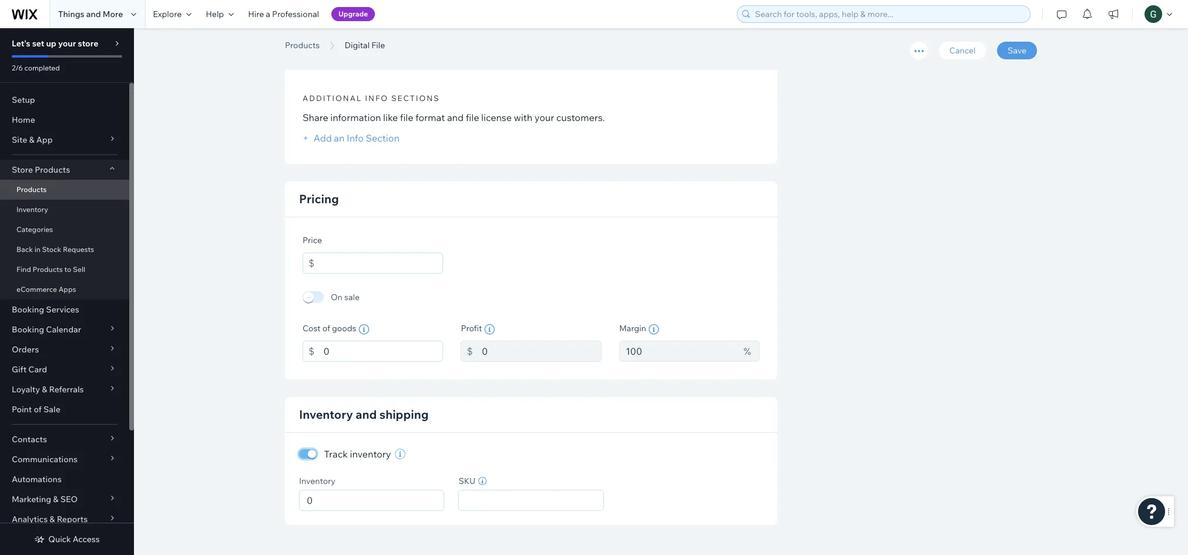 Task type: describe. For each thing, give the bounding box(es) containing it.
margin
[[619, 323, 646, 334]]

& for loyalty
[[42, 384, 47, 395]]

pricing
[[299, 192, 339, 206]]

products down store at left top
[[16, 185, 47, 194]]

info tooltip image for cost of goods
[[359, 324, 369, 335]]

2 file from the left
[[466, 112, 479, 123]]

hire a professional link
[[241, 0, 326, 28]]

cost
[[303, 323, 321, 334]]

Search for tools, apps, help & more... field
[[752, 6, 1027, 22]]

store
[[78, 38, 98, 49]]

marketing & seo
[[12, 494, 78, 505]]

save
[[1008, 45, 1027, 56]]

find products to sell link
[[0, 260, 129, 280]]

analytics & reports button
[[0, 510, 129, 530]]

2/6
[[12, 63, 23, 72]]

1 file from the left
[[400, 112, 413, 123]]

& for marketing
[[53, 494, 59, 505]]

hire
[[248, 9, 264, 19]]

inventory link
[[0, 200, 129, 220]]

your inside digital file form
[[535, 112, 554, 123]]

0 number field
[[303, 491, 440, 511]]

of for sale
[[34, 404, 42, 415]]

sale
[[43, 404, 60, 415]]

quick access
[[48, 534, 100, 545]]

cost of goods
[[303, 323, 356, 334]]

$ for on sale
[[309, 257, 315, 269]]

1 vertical spatial inventory
[[299, 407, 353, 422]]

point of sale
[[12, 404, 60, 415]]

products link inside sidebar element
[[0, 180, 129, 200]]

gift card button
[[0, 360, 129, 380]]

requests
[[63, 245, 94, 254]]

help button
[[199, 0, 241, 28]]

site & app button
[[0, 130, 129, 150]]

stock
[[42, 245, 61, 254]]

categories link
[[0, 220, 129, 240]]

inventory inside sidebar element
[[16, 205, 48, 214]]

analytics & reports
[[12, 514, 88, 525]]

2/6 completed
[[12, 63, 60, 72]]

back in stock requests
[[16, 245, 94, 254]]

quick access button
[[34, 534, 100, 545]]

find products to sell
[[16, 265, 85, 274]]

calendar
[[46, 324, 81, 335]]

your inside sidebar element
[[58, 38, 76, 49]]

loyalty & referrals
[[12, 384, 84, 395]]

products link inside digital file form
[[279, 39, 326, 51]]

orders
[[12, 344, 39, 355]]

store
[[12, 165, 33, 175]]

communications button
[[0, 450, 129, 470]]

loyalty
[[12, 384, 40, 395]]

communications
[[12, 454, 78, 465]]

ecommerce apps link
[[0, 280, 129, 300]]

things and more
[[58, 9, 123, 19]]

2 horizontal spatial and
[[447, 112, 464, 123]]

setup
[[12, 95, 35, 105]]

profit
[[461, 323, 482, 334]]

booking calendar
[[12, 324, 81, 335]]

referrals
[[49, 384, 84, 395]]

booking calendar button
[[0, 320, 129, 340]]

upgrade
[[338, 9, 368, 18]]

things
[[58, 9, 84, 19]]

track inventory
[[324, 448, 391, 460]]

set
[[32, 38, 44, 49]]

inventory and shipping
[[299, 407, 429, 422]]

app
[[36, 135, 53, 145]]

products up ecommerce apps
[[33, 265, 63, 274]]

price
[[303, 235, 322, 246]]

reports
[[57, 514, 88, 525]]

contacts
[[12, 434, 47, 445]]

point
[[12, 404, 32, 415]]

none text field inside digital file form
[[324, 341, 443, 362]]

upgrade button
[[331, 7, 375, 21]]

sell
[[73, 265, 85, 274]]

information
[[330, 112, 381, 123]]

$ for %
[[467, 346, 473, 357]]

ecommerce
[[16, 285, 57, 294]]

with
[[514, 112, 533, 123]]

orders button
[[0, 340, 129, 360]]

cancel
[[950, 45, 976, 56]]

an
[[334, 132, 345, 144]]

access
[[73, 534, 100, 545]]

license
[[481, 112, 512, 123]]

track
[[324, 448, 348, 460]]

add an info section
[[312, 132, 400, 144]]

store products
[[12, 165, 70, 175]]

in
[[34, 245, 40, 254]]

and for shipping
[[356, 407, 377, 422]]



Task type: vqa. For each thing, say whether or not it's contained in the screenshot.
the topmost the Booking
yes



Task type: locate. For each thing, give the bounding box(es) containing it.
store products button
[[0, 160, 129, 180]]

inventory up categories
[[16, 205, 48, 214]]

0 horizontal spatial products link
[[0, 180, 129, 200]]

products link
[[279, 39, 326, 51], [0, 180, 129, 200]]

None field
[[463, 491, 600, 511]]

add
[[314, 132, 332, 144]]

seo
[[60, 494, 78, 505]]

back
[[16, 245, 33, 254]]

services
[[46, 304, 79, 315]]

digital file
[[285, 25, 393, 52], [345, 40, 385, 51]]

1 horizontal spatial of
[[323, 323, 330, 334]]

digital down professional
[[285, 25, 352, 52]]

& right site
[[29, 135, 34, 145]]

gift
[[12, 364, 27, 375]]

0 vertical spatial booking
[[12, 304, 44, 315]]

point of sale link
[[0, 400, 129, 420]]

automations link
[[0, 470, 129, 490]]

explore
[[153, 9, 182, 19]]

on
[[331, 292, 343, 303]]

booking down 'ecommerce'
[[12, 304, 44, 315]]

more
[[103, 9, 123, 19]]

& inside dropdown button
[[53, 494, 59, 505]]

booking inside dropdown button
[[12, 324, 44, 335]]

of left 'sale'
[[34, 404, 42, 415]]

file left license
[[466, 112, 479, 123]]

& left 'reports'
[[50, 514, 55, 525]]

0 horizontal spatial and
[[86, 9, 101, 19]]

booking services
[[12, 304, 79, 315]]

info tooltip image right profit
[[484, 324, 495, 335]]

1 horizontal spatial your
[[535, 112, 554, 123]]

& right loyalty
[[42, 384, 47, 395]]

share information like file format and file license with your customers.
[[303, 112, 605, 123]]

None text field
[[324, 341, 443, 362]]

& for analytics
[[50, 514, 55, 525]]

apps
[[59, 285, 76, 294]]

sidebar element
[[0, 28, 134, 555]]

up
[[46, 38, 56, 49]]

0 vertical spatial products link
[[279, 39, 326, 51]]

products right store at left top
[[35, 165, 70, 175]]

quick
[[48, 534, 71, 545]]

booking for booking calendar
[[12, 324, 44, 335]]

setup link
[[0, 90, 129, 110]]

file
[[400, 112, 413, 123], [466, 112, 479, 123]]

digital
[[285, 25, 352, 52], [345, 40, 370, 51]]

save button
[[997, 42, 1037, 59]]

& inside popup button
[[42, 384, 47, 395]]

gift card
[[12, 364, 47, 375]]

marketing
[[12, 494, 51, 505]]

digital down upgrade button
[[345, 40, 370, 51]]

sale
[[344, 292, 360, 303]]

of right cost on the bottom left of the page
[[323, 323, 330, 334]]

products inside dropdown button
[[35, 165, 70, 175]]

none field inside digital file form
[[463, 491, 600, 511]]

and for more
[[86, 9, 101, 19]]

analytics
[[12, 514, 48, 525]]

on sale
[[331, 292, 360, 303]]

& for site
[[29, 135, 34, 145]]

let's
[[12, 38, 30, 49]]

automations
[[12, 474, 62, 485]]

and right format on the top left of page
[[447, 112, 464, 123]]

0 horizontal spatial file
[[400, 112, 413, 123]]

cancel button
[[939, 42, 986, 59]]

info
[[347, 132, 364, 144]]

0 vertical spatial of
[[323, 323, 330, 334]]

help
[[206, 9, 224, 19]]

2 info tooltip image from the left
[[484, 324, 495, 335]]

categories
[[16, 225, 53, 234]]

home link
[[0, 110, 129, 130]]

1 info tooltip image from the left
[[359, 324, 369, 335]]

0 vertical spatial your
[[58, 38, 76, 49]]

of inside sidebar element
[[34, 404, 42, 415]]

1 vertical spatial your
[[535, 112, 554, 123]]

info tooltip image for profit
[[484, 324, 495, 335]]

your right up
[[58, 38, 76, 49]]

back in stock requests link
[[0, 240, 129, 260]]

of
[[323, 323, 330, 334], [34, 404, 42, 415]]

find
[[16, 265, 31, 274]]

info tooltip image for margin
[[649, 324, 659, 335]]

additional
[[303, 93, 362, 103]]

1 horizontal spatial info tooltip image
[[484, 324, 495, 335]]

booking inside "link"
[[12, 304, 44, 315]]

file right like on the left top of page
[[400, 112, 413, 123]]

sku
[[459, 476, 476, 487]]

hire a professional
[[248, 9, 319, 19]]

site
[[12, 135, 27, 145]]

1 vertical spatial products link
[[0, 180, 129, 200]]

0 horizontal spatial info tooltip image
[[359, 324, 369, 335]]

$ down profit
[[467, 346, 473, 357]]

%
[[744, 346, 751, 357]]

inventory down the track
[[299, 476, 336, 487]]

1 horizontal spatial and
[[356, 407, 377, 422]]

share
[[303, 112, 328, 123]]

2 vertical spatial inventory
[[299, 476, 336, 487]]

1 booking from the top
[[12, 304, 44, 315]]

a
[[266, 9, 270, 19]]

0 horizontal spatial of
[[34, 404, 42, 415]]

info tooltip image
[[359, 324, 369, 335], [484, 324, 495, 335], [649, 324, 659, 335]]

products down professional
[[285, 40, 320, 51]]

1 vertical spatial of
[[34, 404, 42, 415]]

to
[[64, 265, 71, 274]]

additional info sections
[[303, 93, 440, 103]]

info tooltip image right "margin"
[[649, 324, 659, 335]]

info
[[365, 93, 389, 103]]

1 horizontal spatial file
[[466, 112, 479, 123]]

0 horizontal spatial your
[[58, 38, 76, 49]]

your right with
[[535, 112, 554, 123]]

None text field
[[324, 253, 443, 274], [482, 341, 602, 362], [619, 341, 738, 362], [324, 253, 443, 274], [482, 341, 602, 362], [619, 341, 738, 362]]

inventory
[[350, 448, 391, 460]]

products link down professional
[[279, 39, 326, 51]]

2 booking from the top
[[12, 324, 44, 335]]

2 vertical spatial and
[[356, 407, 377, 422]]

site & app
[[12, 135, 53, 145]]

1 horizontal spatial products link
[[279, 39, 326, 51]]

booking for booking services
[[12, 304, 44, 315]]

add an info section link
[[303, 132, 400, 144]]

products inside digital file form
[[285, 40, 320, 51]]

$ down cost on the bottom left of the page
[[309, 346, 314, 357]]

of inside digital file form
[[323, 323, 330, 334]]

booking up orders in the left of the page
[[12, 324, 44, 335]]

professional
[[272, 9, 319, 19]]

3 info tooltip image from the left
[[649, 324, 659, 335]]

contacts button
[[0, 430, 129, 450]]

shipping
[[380, 407, 429, 422]]

and left more
[[86, 9, 101, 19]]

$
[[309, 257, 315, 269], [309, 346, 314, 357], [467, 346, 473, 357]]

digital file form
[[134, 0, 1188, 555]]

&
[[29, 135, 34, 145], [42, 384, 47, 395], [53, 494, 59, 505], [50, 514, 55, 525]]

completed
[[24, 63, 60, 72]]

of for goods
[[323, 323, 330, 334]]

inventory up the track
[[299, 407, 353, 422]]

1 vertical spatial booking
[[12, 324, 44, 335]]

booking services link
[[0, 300, 129, 320]]

and left shipping
[[356, 407, 377, 422]]

1 vertical spatial and
[[447, 112, 464, 123]]

$ down price
[[309, 257, 315, 269]]

& inside dropdown button
[[29, 135, 34, 145]]

products
[[285, 40, 320, 51], [35, 165, 70, 175], [16, 185, 47, 194], [33, 265, 63, 274]]

2 horizontal spatial info tooltip image
[[649, 324, 659, 335]]

info tooltip image right goods
[[359, 324, 369, 335]]

card
[[28, 364, 47, 375]]

customers.
[[556, 112, 605, 123]]

& left seo
[[53, 494, 59, 505]]

& inside popup button
[[50, 514, 55, 525]]

section
[[366, 132, 400, 144]]

0 vertical spatial and
[[86, 9, 101, 19]]

products link down store products in the top of the page
[[0, 180, 129, 200]]

ecommerce apps
[[16, 285, 76, 294]]

0 vertical spatial inventory
[[16, 205, 48, 214]]



